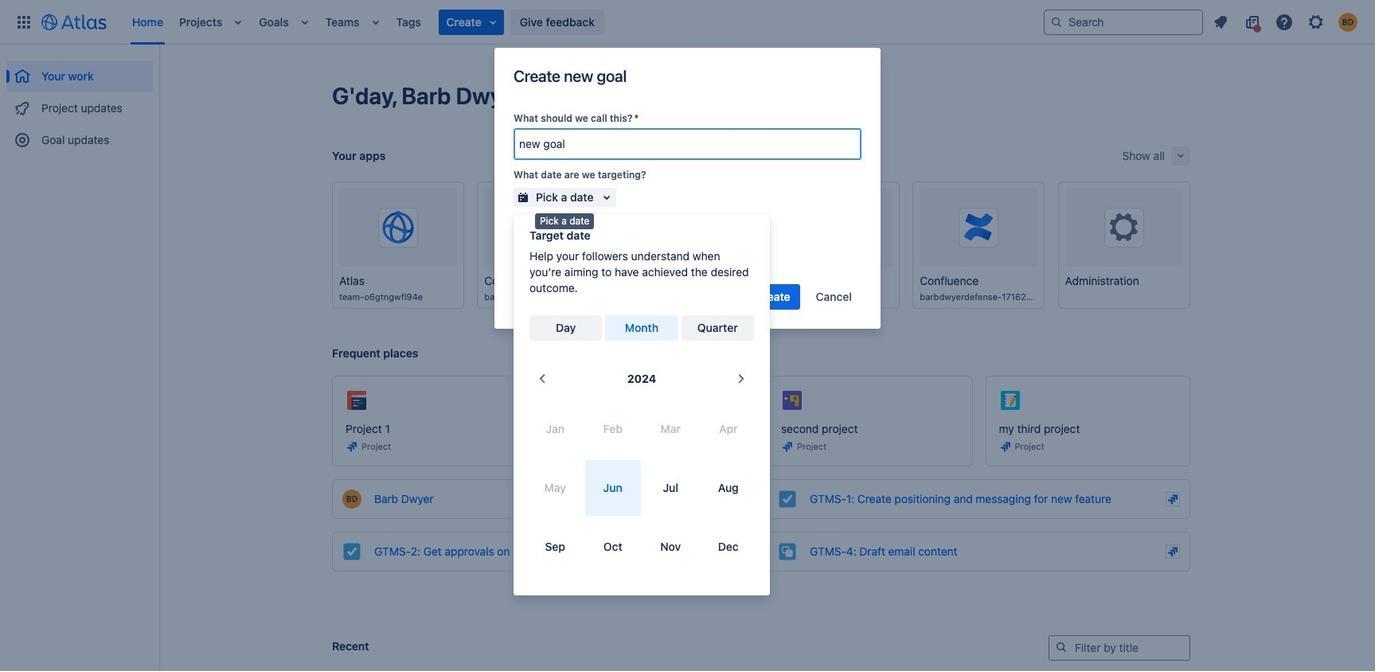 Task type: vqa. For each thing, say whether or not it's contained in the screenshot.
"list item"
yes



Task type: describe. For each thing, give the bounding box(es) containing it.
Search field
[[1044, 9, 1204, 35]]

top element
[[10, 0, 1044, 44]]

search image
[[1051, 16, 1063, 28]]

0 horizontal spatial list
[[124, 0, 1044, 44]]

list item inside top element
[[439, 9, 504, 35]]

see previous year image
[[533, 370, 552, 389]]

help image
[[1275, 12, 1294, 31]]



Task type: locate. For each thing, give the bounding box(es) containing it.
None search field
[[1044, 9, 1204, 35]]

Filter by title field
[[1050, 637, 1190, 660]]

None field
[[515, 130, 861, 159]]

settings image
[[1105, 209, 1144, 247]]

tooltip
[[535, 213, 595, 229]]

banner
[[0, 0, 1376, 45]]

1 horizontal spatial list
[[1207, 9, 1366, 35]]

list
[[124, 0, 1044, 44], [1207, 9, 1366, 35]]

search image
[[1055, 641, 1068, 654]]

jira image
[[346, 441, 358, 453], [781, 441, 794, 453], [999, 441, 1012, 453], [999, 441, 1012, 453], [1167, 493, 1180, 506], [731, 546, 744, 559], [731, 546, 744, 559], [1167, 546, 1180, 559]]

expand icon image
[[1175, 150, 1188, 163]]

confluence image
[[731, 493, 744, 506], [731, 493, 744, 506]]

group
[[6, 45, 153, 161]]

see next year image
[[732, 370, 751, 389]]

jira image
[[346, 441, 358, 453], [781, 441, 794, 453], [1167, 493, 1180, 506], [1167, 546, 1180, 559]]

list item
[[229, 0, 248, 44], [295, 0, 314, 44], [366, 0, 385, 44], [439, 9, 504, 35]]



